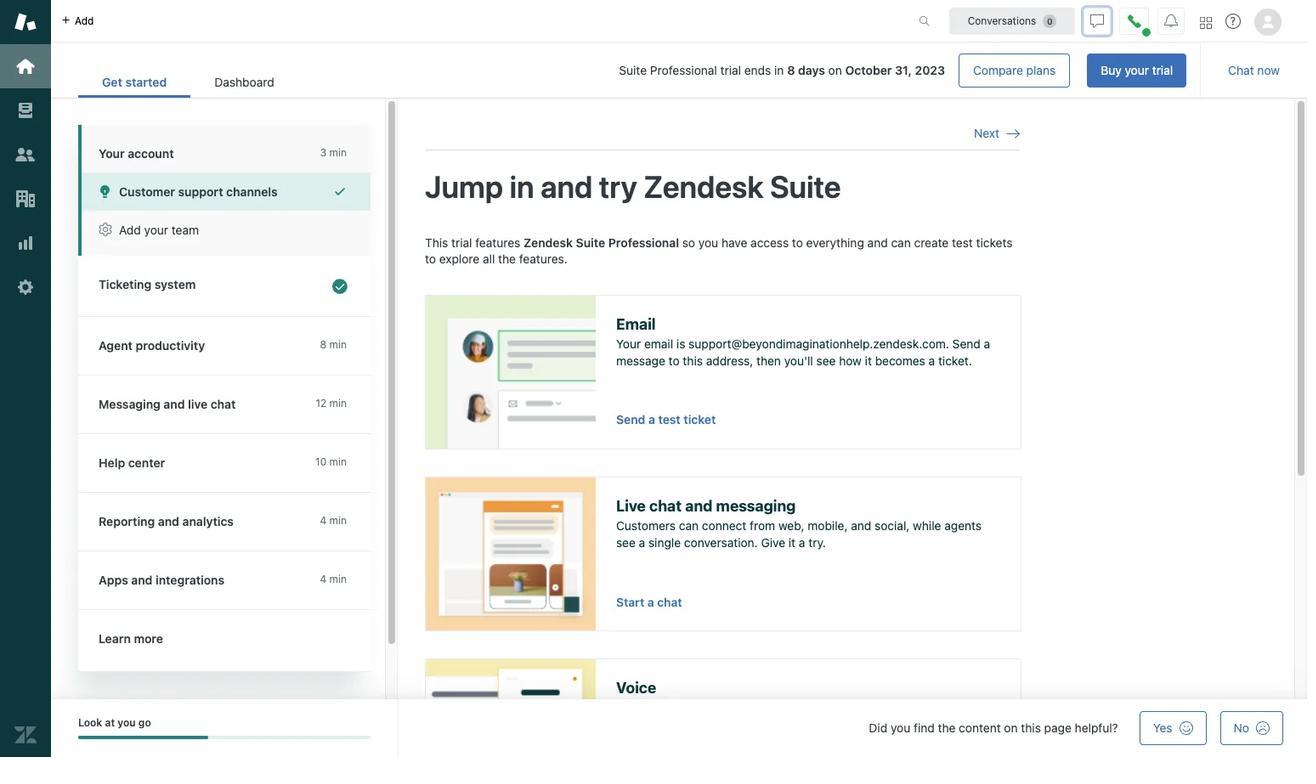 Task type: vqa. For each thing, say whether or not it's contained in the screenshot.
Contact at top
no



Task type: locate. For each thing, give the bounding box(es) containing it.
this down is
[[683, 354, 703, 368]]

progress-bar progress bar
[[78, 737, 371, 740]]

in right jump
[[510, 169, 534, 205]]

no button
[[1221, 712, 1284, 746]]

1 horizontal spatial your
[[616, 337, 641, 351]]

and left live
[[164, 397, 185, 412]]

this
[[425, 235, 448, 250]]

on right days
[[829, 63, 842, 77]]

start
[[616, 596, 645, 609]]

becomes
[[876, 354, 926, 368]]

6 min from the top
[[330, 573, 347, 586]]

2 4 min from the top
[[320, 573, 347, 586]]

1 horizontal spatial see
[[817, 354, 836, 368]]

1 4 min from the top
[[320, 514, 347, 527]]

min for help center
[[330, 456, 347, 469]]

0 vertical spatial in
[[775, 63, 784, 77]]

in
[[775, 63, 784, 77], [510, 169, 534, 205]]

suite
[[619, 63, 647, 77], [770, 169, 841, 205], [576, 235, 606, 250]]

1 horizontal spatial can
[[892, 235, 911, 250]]

test left ticket
[[659, 413, 681, 427]]

1 vertical spatial on
[[1005, 721, 1018, 736]]

0 horizontal spatial to
[[425, 252, 436, 266]]

professional
[[650, 63, 718, 77], [609, 235, 679, 250]]

0 horizontal spatial the
[[498, 252, 516, 266]]

this
[[683, 354, 703, 368], [1022, 721, 1042, 736]]

1 4 from the top
[[320, 514, 327, 527]]

0 horizontal spatial zendesk
[[524, 235, 573, 250]]

web,
[[779, 519, 805, 533]]

tab list
[[78, 66, 298, 98]]

professional left ends
[[650, 63, 718, 77]]

on
[[829, 63, 842, 77], [1005, 721, 1018, 736]]

and right everything
[[868, 235, 888, 250]]

zendesk inside content-title region
[[644, 169, 764, 205]]

features.
[[519, 252, 568, 266]]

test right create
[[952, 235, 973, 250]]

zendesk products image
[[1201, 17, 1213, 28]]

trial up 'explore'
[[452, 235, 472, 250]]

1 horizontal spatial send
[[953, 337, 981, 351]]

this inside the email your email is support@beyondimaginationhelp.zendesk.com. send a message to this address, then you'll see how it becomes a ticket.
[[683, 354, 703, 368]]

8 up 12
[[320, 338, 327, 351]]

0 vertical spatial can
[[892, 235, 911, 250]]

ticket
[[684, 413, 716, 427]]

1 vertical spatial 4
[[320, 573, 327, 586]]

4 min for integrations
[[320, 573, 347, 586]]

see down support@beyondimaginationhelp.zendesk.com.
[[817, 354, 836, 368]]

1 min from the top
[[330, 146, 347, 159]]

to down is
[[669, 354, 680, 368]]

0 vertical spatial your
[[99, 146, 125, 161]]

1 vertical spatial your
[[144, 223, 168, 237]]

4 for reporting and analytics
[[320, 514, 327, 527]]

1 vertical spatial professional
[[609, 235, 679, 250]]

0 vertical spatial your
[[1125, 63, 1150, 77]]

live chat and messaging customers can connect from web, mobile, and social, while agents see a single conversation. give it a try.
[[616, 497, 982, 550]]

0 horizontal spatial this
[[683, 354, 703, 368]]

0 vertical spatial the
[[498, 252, 516, 266]]

section
[[312, 54, 1187, 88]]

0 vertical spatial suite
[[619, 63, 647, 77]]

can up single
[[679, 519, 699, 533]]

see
[[817, 354, 836, 368], [616, 536, 636, 550]]

0 vertical spatial zendesk
[[644, 169, 764, 205]]

dashboard
[[215, 75, 274, 89]]

can
[[892, 235, 911, 250], [679, 519, 699, 533]]

how
[[839, 354, 862, 368]]

chat now
[[1229, 63, 1281, 77]]

min inside your account heading
[[330, 146, 347, 159]]

0 vertical spatial on
[[829, 63, 842, 77]]

region containing email
[[425, 234, 1022, 758]]

customers image
[[14, 144, 37, 166]]

you right did
[[891, 721, 911, 736]]

your for add
[[144, 223, 168, 237]]

1 vertical spatial see
[[616, 536, 636, 550]]

trial inside "button"
[[1153, 63, 1174, 77]]

12 min
[[316, 397, 347, 410]]

customers
[[616, 519, 676, 533]]

October 31, 2023 text field
[[846, 63, 946, 77]]

1 horizontal spatial test
[[952, 235, 973, 250]]

support@beyondimaginationhelp.zendesk.com.
[[689, 337, 950, 351]]

4
[[320, 514, 327, 527], [320, 573, 327, 586]]

zendesk
[[644, 169, 764, 205], [524, 235, 573, 250]]

your right add
[[144, 223, 168, 237]]

footer containing did you find the content on this page helpful?
[[51, 700, 1308, 758]]

your inside the email your email is support@beyondimaginationhelp.zendesk.com. send a message to this address, then you'll see how it becomes a ticket.
[[616, 337, 641, 351]]

0 horizontal spatial it
[[789, 536, 796, 550]]

1 vertical spatial test
[[659, 413, 681, 427]]

0 vertical spatial test
[[952, 235, 973, 250]]

social,
[[875, 519, 910, 533]]

zendesk up features.
[[524, 235, 573, 250]]

1 vertical spatial suite
[[770, 169, 841, 205]]

1 vertical spatial 4 min
[[320, 573, 347, 586]]

1 horizontal spatial to
[[669, 354, 680, 368]]

2 horizontal spatial you
[[891, 721, 911, 736]]

your right 'buy'
[[1125, 63, 1150, 77]]

your left account
[[99, 146, 125, 161]]

on right content
[[1005, 721, 1018, 736]]

0 horizontal spatial suite
[[576, 235, 606, 250]]

1 horizontal spatial zendesk
[[644, 169, 764, 205]]

apps and integrations
[[99, 573, 225, 588]]

0 horizontal spatial in
[[510, 169, 534, 205]]

0 horizontal spatial trial
[[452, 235, 472, 250]]

ends
[[745, 63, 771, 77]]

and left try
[[541, 169, 593, 205]]

1 horizontal spatial 8
[[788, 63, 795, 77]]

suite professional trial ends in 8 days on october 31, 2023
[[619, 63, 946, 77]]

example of how the agent accepts an incoming phone call as well as how to log the details of the call. image
[[426, 660, 596, 758]]

2 horizontal spatial trial
[[1153, 63, 1174, 77]]

send down 'message'
[[616, 413, 646, 427]]

this left the 'page' at the right bottom of the page
[[1022, 721, 1042, 736]]

learn more
[[99, 632, 163, 646]]

2 vertical spatial suite
[[576, 235, 606, 250]]

1 horizontal spatial suite
[[619, 63, 647, 77]]

all
[[483, 252, 495, 266]]

test inside the so you have access to everything and can create test tickets to explore all the features.
[[952, 235, 973, 250]]

tab list containing get started
[[78, 66, 298, 98]]

add your team button
[[82, 211, 371, 249]]

send up the ticket.
[[953, 337, 981, 351]]

0 horizontal spatial see
[[616, 536, 636, 550]]

8 left days
[[788, 63, 795, 77]]

your up 'message'
[[616, 337, 641, 351]]

5 min from the top
[[330, 514, 347, 527]]

example of email conversation inside of the ticketing system and the customer is asking the agent about reimbursement policy. image
[[426, 296, 596, 449]]

system
[[155, 277, 196, 292]]

and left analytics
[[158, 514, 179, 529]]

0 horizontal spatial your
[[99, 146, 125, 161]]

1 vertical spatial 8
[[320, 338, 327, 351]]

2 horizontal spatial suite
[[770, 169, 841, 205]]

single
[[649, 536, 681, 550]]

1 vertical spatial the
[[938, 721, 956, 736]]

1 vertical spatial it
[[789, 536, 796, 550]]

you right at
[[118, 717, 136, 730]]

1 vertical spatial chat
[[650, 497, 682, 515]]

your inside "button"
[[1125, 63, 1150, 77]]

helpful?
[[1075, 721, 1119, 736]]

agents
[[945, 519, 982, 533]]

2 min from the top
[[330, 338, 347, 351]]

0 vertical spatial this
[[683, 354, 703, 368]]

0 vertical spatial send
[[953, 337, 981, 351]]

2 horizontal spatial to
[[792, 235, 803, 250]]

compare plans button
[[959, 54, 1071, 88]]

region
[[425, 234, 1022, 758]]

get started
[[102, 75, 167, 89]]

2 vertical spatial to
[[669, 354, 680, 368]]

chat right live
[[211, 397, 236, 412]]

4 min from the top
[[330, 456, 347, 469]]

1 horizontal spatial the
[[938, 721, 956, 736]]

2 4 from the top
[[320, 573, 327, 586]]

customer support channels
[[119, 185, 278, 199]]

buy
[[1101, 63, 1122, 77]]

0 horizontal spatial can
[[679, 519, 699, 533]]

min
[[330, 146, 347, 159], [330, 338, 347, 351], [330, 397, 347, 410], [330, 456, 347, 469], [330, 514, 347, 527], [330, 573, 347, 586]]

1 horizontal spatial it
[[865, 354, 872, 368]]

chat right start
[[657, 596, 683, 609]]

1 vertical spatial your
[[616, 337, 641, 351]]

suite inside content-title region
[[770, 169, 841, 205]]

customer
[[119, 185, 175, 199]]

message
[[616, 354, 666, 368]]

0 vertical spatial it
[[865, 354, 872, 368]]

add
[[75, 14, 94, 27]]

1 vertical spatial to
[[425, 252, 436, 266]]

to down this
[[425, 252, 436, 266]]

0 vertical spatial 4 min
[[320, 514, 347, 527]]

it down 'web,'
[[789, 536, 796, 550]]

have
[[722, 235, 748, 250]]

can left create
[[892, 235, 911, 250]]

1 horizontal spatial your
[[1125, 63, 1150, 77]]

your inside button
[[144, 223, 168, 237]]

chat inside button
[[657, 596, 683, 609]]

send inside the email your email is support@beyondimaginationhelp.zendesk.com. send a message to this address, then you'll see how it becomes a ticket.
[[953, 337, 981, 351]]

to inside the email your email is support@beyondimaginationhelp.zendesk.com. send a message to this address, then you'll see how it becomes a ticket.
[[669, 354, 680, 368]]

conversations
[[968, 14, 1037, 27]]

zendesk image
[[14, 724, 37, 747]]

in right ends
[[775, 63, 784, 77]]

footer
[[51, 700, 1308, 758]]

1 horizontal spatial you
[[699, 235, 719, 250]]

1 horizontal spatial on
[[1005, 721, 1018, 736]]

1 vertical spatial in
[[510, 169, 534, 205]]

your
[[99, 146, 125, 161], [616, 337, 641, 351]]

chat
[[211, 397, 236, 412], [650, 497, 682, 515], [657, 596, 683, 609]]

and left social,
[[851, 519, 872, 533]]

chat up customers
[[650, 497, 682, 515]]

messaging
[[716, 497, 796, 515]]

days
[[799, 63, 825, 77]]

0 vertical spatial 4
[[320, 514, 327, 527]]

trial left ends
[[721, 63, 741, 77]]

you inside the so you have access to everything and can create test tickets to explore all the features.
[[699, 235, 719, 250]]

you'll
[[785, 354, 814, 368]]

0 vertical spatial 8
[[788, 63, 795, 77]]

1 horizontal spatial in
[[775, 63, 784, 77]]

try
[[599, 169, 637, 205]]

it right how
[[865, 354, 872, 368]]

3
[[320, 146, 327, 159]]

suite inside section
[[619, 63, 647, 77]]

apps
[[99, 573, 128, 588]]

2 vertical spatial chat
[[657, 596, 683, 609]]

agent
[[99, 338, 133, 353]]

content-title region
[[425, 168, 1020, 207]]

0 horizontal spatial on
[[829, 63, 842, 77]]

give
[[761, 536, 786, 550]]

the right find
[[938, 721, 956, 736]]

0 horizontal spatial your
[[144, 223, 168, 237]]

started
[[125, 75, 167, 89]]

to right access
[[792, 235, 803, 250]]

you right so
[[699, 235, 719, 250]]

10 min
[[316, 456, 347, 469]]

professional left so
[[609, 235, 679, 250]]

1 horizontal spatial trial
[[721, 63, 741, 77]]

see down customers
[[616, 536, 636, 550]]

zendesk up so
[[644, 169, 764, 205]]

4 for apps and integrations
[[320, 573, 327, 586]]

send
[[953, 337, 981, 351], [616, 413, 646, 427]]

team
[[172, 223, 199, 237]]

you for so
[[699, 235, 719, 250]]

account
[[128, 146, 174, 161]]

customer support channels button
[[82, 173, 371, 211]]

0 horizontal spatial send
[[616, 413, 646, 427]]

it
[[865, 354, 872, 368], [789, 536, 796, 550]]

1 vertical spatial this
[[1022, 721, 1042, 736]]

email your email is support@beyondimaginationhelp.zendesk.com. send a message to this address, then you'll see how it becomes a ticket.
[[616, 315, 991, 368]]

0 vertical spatial see
[[817, 354, 836, 368]]

3 min from the top
[[330, 397, 347, 410]]

0 vertical spatial to
[[792, 235, 803, 250]]

chat inside live chat and messaging customers can connect from web, mobile, and social, while agents see a single conversation. give it a try.
[[650, 497, 682, 515]]

on inside section
[[829, 63, 842, 77]]

ticketing
[[99, 277, 152, 292]]

explore
[[439, 252, 480, 266]]

and
[[541, 169, 593, 205], [868, 235, 888, 250], [164, 397, 185, 412], [686, 497, 713, 515], [158, 514, 179, 529], [851, 519, 872, 533], [131, 573, 153, 588]]

1 vertical spatial can
[[679, 519, 699, 533]]

the right 'all'
[[498, 252, 516, 266]]

chat now button
[[1215, 54, 1294, 88]]

trial down notifications icon
[[1153, 63, 1174, 77]]



Task type: describe. For each thing, give the bounding box(es) containing it.
voice
[[616, 679, 657, 697]]

3 min
[[320, 146, 347, 159]]

example of conversation inside of messaging and the customer is asking the agent about changing the size of the retail order. image
[[426, 478, 596, 631]]

0 horizontal spatial test
[[659, 413, 681, 427]]

learn
[[99, 632, 131, 646]]

live
[[188, 397, 208, 412]]

trial inside region
[[452, 235, 472, 250]]

in inside content-title region
[[510, 169, 534, 205]]

0 horizontal spatial you
[[118, 717, 136, 730]]

so you have access to everything and can create test tickets to explore all the features.
[[425, 235, 1013, 266]]

0 vertical spatial chat
[[211, 397, 236, 412]]

page
[[1045, 721, 1072, 736]]

so
[[683, 235, 696, 250]]

min for apps and integrations
[[330, 573, 347, 586]]

learn more button
[[78, 611, 367, 668]]

min for your account
[[330, 146, 347, 159]]

access
[[751, 235, 789, 250]]

yes
[[1154, 721, 1173, 736]]

help
[[99, 456, 125, 470]]

more
[[134, 632, 163, 646]]

your account
[[99, 146, 174, 161]]

messaging and live chat
[[99, 397, 236, 412]]

then
[[757, 354, 781, 368]]

ticket.
[[939, 354, 973, 368]]

reporting and analytics
[[99, 514, 234, 529]]

no
[[1234, 721, 1250, 736]]

conversation.
[[684, 536, 758, 550]]

add button
[[51, 0, 104, 42]]

zendesk support image
[[14, 11, 37, 33]]

and right apps
[[131, 573, 153, 588]]

help center
[[99, 456, 165, 470]]

section containing suite professional trial ends in
[[312, 54, 1187, 88]]

min for messaging and live chat
[[330, 397, 347, 410]]

compare plans
[[974, 63, 1056, 77]]

8 min
[[320, 338, 347, 351]]

get help image
[[1226, 14, 1241, 29]]

while
[[913, 519, 942, 533]]

october
[[846, 63, 892, 77]]

trial for professional
[[721, 63, 741, 77]]

and up the connect
[[686, 497, 713, 515]]

admin image
[[14, 276, 37, 298]]

jump
[[425, 169, 503, 205]]

chat
[[1229, 63, 1255, 77]]

look
[[78, 717, 102, 730]]

4 min for analytics
[[320, 514, 347, 527]]

and inside content-title region
[[541, 169, 593, 205]]

go
[[138, 717, 151, 730]]

create
[[915, 235, 949, 250]]

it inside the email your email is support@beyondimaginationhelp.zendesk.com. send a message to this address, then you'll see how it becomes a ticket.
[[865, 354, 872, 368]]

views image
[[14, 99, 37, 122]]

the inside the so you have access to everything and can create test tickets to explore all the features.
[[498, 252, 516, 266]]

your for buy
[[1125, 63, 1150, 77]]

is
[[677, 337, 686, 351]]

did
[[869, 721, 888, 736]]

main element
[[0, 0, 51, 758]]

compare
[[974, 63, 1024, 77]]

0 vertical spatial professional
[[650, 63, 718, 77]]

see inside live chat and messaging customers can connect from web, mobile, and social, while agents see a single conversation. give it a try.
[[616, 536, 636, 550]]

try.
[[809, 536, 826, 550]]

support
[[178, 185, 223, 199]]

reporting image
[[14, 232, 37, 254]]

and inside the so you have access to everything and can create test tickets to explore all the features.
[[868, 235, 888, 250]]

center
[[128, 456, 165, 470]]

1 horizontal spatial this
[[1022, 721, 1042, 736]]

can inside the so you have access to everything and can create test tickets to explore all the features.
[[892, 235, 911, 250]]

min for reporting and analytics
[[330, 514, 347, 527]]

add
[[119, 223, 141, 237]]

channels
[[226, 185, 278, 199]]

trial for your
[[1153, 63, 1174, 77]]

conversations button
[[950, 7, 1076, 34]]

productivity
[[136, 338, 205, 353]]

can inside live chat and messaging customers can connect from web, mobile, and social, while agents see a single conversation. give it a try.
[[679, 519, 699, 533]]

now
[[1258, 63, 1281, 77]]

start a chat
[[616, 596, 683, 609]]

10
[[316, 456, 327, 469]]

31,
[[895, 63, 912, 77]]

button displays agent's chat status as invisible. image
[[1091, 14, 1105, 28]]

a inside button
[[648, 596, 654, 609]]

did you find the content on this page helpful?
[[869, 721, 1119, 736]]

email
[[645, 337, 674, 351]]

see inside the email your email is support@beyondimaginationhelp.zendesk.com. send a message to this address, then you'll see how it becomes a ticket.
[[817, 354, 836, 368]]

your account heading
[[78, 125, 371, 173]]

notifications image
[[1165, 14, 1179, 28]]

address,
[[706, 354, 754, 368]]

email
[[616, 315, 656, 333]]

1 vertical spatial send
[[616, 413, 646, 427]]

at
[[105, 717, 115, 730]]

everything
[[807, 235, 865, 250]]

min for agent productivity
[[330, 338, 347, 351]]

buy your trial button
[[1088, 54, 1187, 88]]

live
[[616, 497, 646, 515]]

content
[[959, 721, 1001, 736]]

send a test ticket link
[[616, 413, 716, 427]]

your inside heading
[[99, 146, 125, 161]]

connect
[[702, 519, 747, 533]]

0 horizontal spatial 8
[[320, 338, 327, 351]]

ticketing system
[[99, 277, 196, 292]]

messaging
[[99, 397, 161, 412]]

next
[[975, 126, 1000, 140]]

integrations
[[156, 573, 225, 588]]

it inside live chat and messaging customers can connect from web, mobile, and social, while agents see a single conversation. give it a try.
[[789, 536, 796, 550]]

reporting
[[99, 514, 155, 529]]

find
[[914, 721, 935, 736]]

next button
[[975, 126, 1020, 141]]

get
[[102, 75, 122, 89]]

analytics
[[182, 514, 234, 529]]

1 vertical spatial zendesk
[[524, 235, 573, 250]]

dashboard tab
[[191, 66, 298, 98]]

get started image
[[14, 55, 37, 77]]

send a test ticket
[[616, 413, 716, 427]]

look at you go
[[78, 717, 151, 730]]

features
[[476, 235, 521, 250]]

organizations image
[[14, 188, 37, 210]]

you for did
[[891, 721, 911, 736]]

12
[[316, 397, 327, 410]]

progress bar image
[[78, 737, 208, 740]]

in inside section
[[775, 63, 784, 77]]



